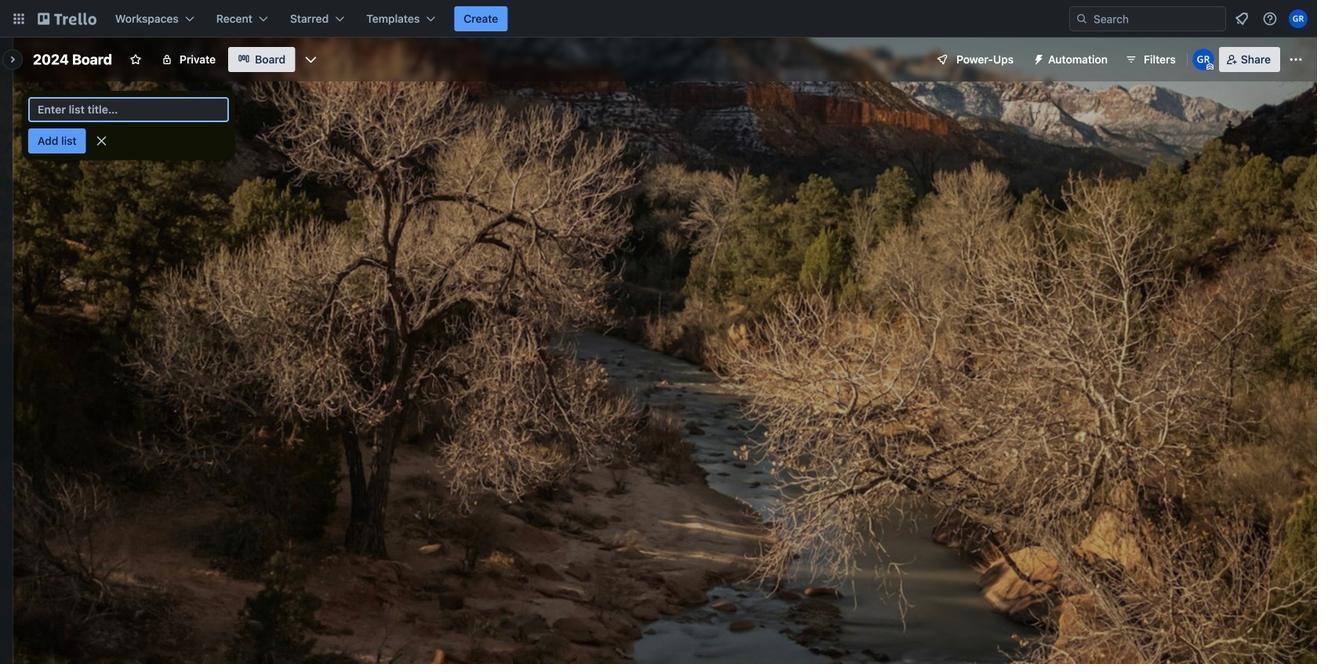 Task type: vqa. For each thing, say whether or not it's contained in the screenshot.
Enter list title… text box
yes



Task type: describe. For each thing, give the bounding box(es) containing it.
star or unstar board image
[[129, 53, 142, 66]]

Search field
[[1088, 7, 1226, 31]]

sm image
[[1026, 47, 1048, 69]]

customize views image
[[303, 52, 319, 67]]

back to home image
[[38, 6, 96, 31]]

Enter list title… text field
[[28, 97, 229, 122]]

0 horizontal spatial greg robinson (gregrobinson96) image
[[1192, 49, 1214, 71]]

cancel list editing image
[[94, 133, 109, 149]]

Board name text field
[[25, 47, 120, 72]]

0 notifications image
[[1233, 9, 1251, 28]]

primary element
[[0, 0, 1317, 38]]



Task type: locate. For each thing, give the bounding box(es) containing it.
show menu image
[[1288, 52, 1304, 67]]

greg robinson (gregrobinson96) image down search field
[[1192, 49, 1214, 71]]

greg robinson (gregrobinson96) image right 'open information menu' icon at the top right
[[1289, 9, 1308, 28]]

1 horizontal spatial greg robinson (gregrobinson96) image
[[1289, 9, 1308, 28]]

this member is an admin of this board. image
[[1207, 64, 1214, 71]]

search image
[[1076, 13, 1088, 25]]

greg robinson (gregrobinson96) image
[[1289, 9, 1308, 28], [1192, 49, 1214, 71]]

open information menu image
[[1262, 11, 1278, 27]]

1 vertical spatial greg robinson (gregrobinson96) image
[[1192, 49, 1214, 71]]

0 vertical spatial greg robinson (gregrobinson96) image
[[1289, 9, 1308, 28]]



